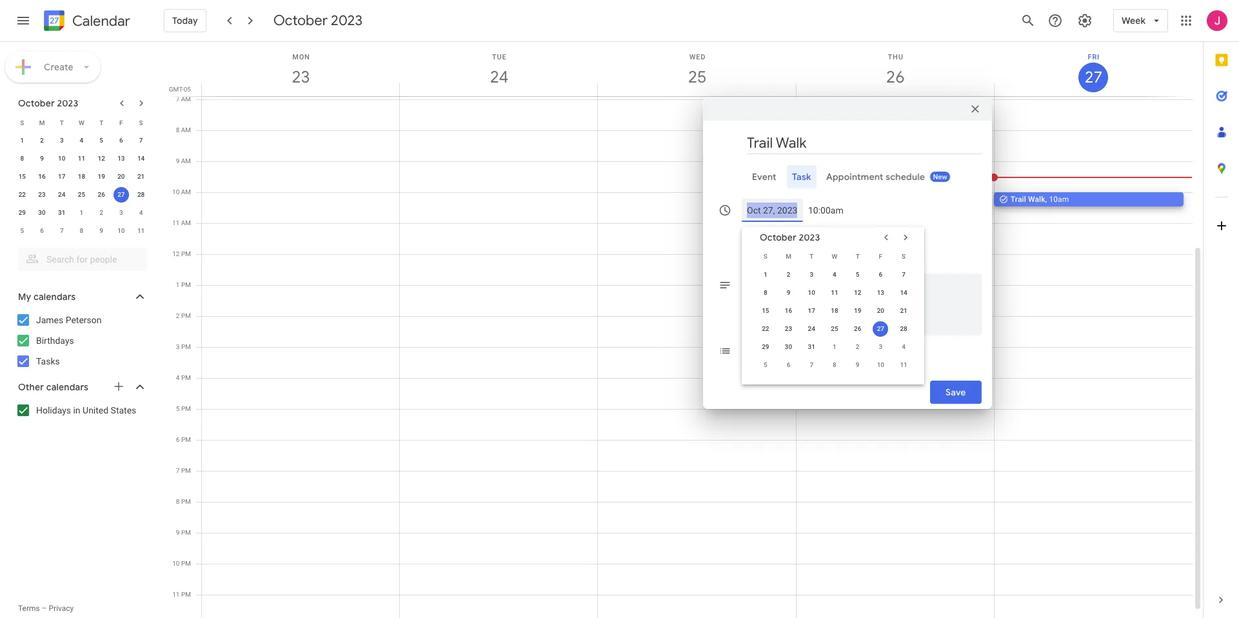 Task type: describe. For each thing, give the bounding box(es) containing it.
tue 24
[[489, 53, 508, 88]]

other calendars
[[18, 381, 88, 393]]

1 vertical spatial october 2023 grid
[[754, 247, 915, 374]]

pm for 3 pm
[[181, 343, 191, 350]]

23 for the top row group
[[38, 191, 46, 198]]

other
[[18, 381, 44, 393]]

16 for 16 "element" related to 15 element corresponding to the top row group
[[38, 173, 46, 180]]

10 pm
[[172, 560, 191, 567]]

october 2023 for bottommost row group
[[760, 231, 820, 243]]

november 1 element for 31 element related to '30' element for 22 element corresponding to bottommost row group 15 element
[[827, 339, 842, 354]]

wed 25
[[687, 53, 706, 88]]

8 pm
[[176, 498, 191, 505]]

18 for the top row group's 18 element
[[78, 173, 85, 180]]

fri
[[1088, 53, 1100, 61]]

am for 7 am
[[181, 95, 191, 103]]

10 for the top row group's 18 element's the 10 element
[[58, 155, 65, 162]]

appointment schedule
[[827, 171, 925, 182]]

thu 26
[[885, 53, 904, 88]]

8 am
[[176, 126, 191, 134]]

wed
[[689, 53, 706, 61]]

31 element for '30' element corresponding to 22 element for 15 element corresponding to the top row group
[[54, 205, 70, 221]]

27, today element for november 10 element related to bottommost row group november 3 element
[[873, 321, 889, 336]]

6 pm
[[176, 436, 191, 443]]

0 vertical spatial october 2023 grid
[[12, 114, 151, 240]]

26 inside column header
[[885, 66, 904, 88]]

grid containing 23
[[165, 42, 1203, 618]]

1 vertical spatial 13
[[877, 289, 884, 296]]

30 for '30' element for 22 element corresponding to bottommost row group 15 element
[[785, 343, 792, 350]]

november 8 element for 31 element related to '30' element for 22 element corresponding to bottommost row group 15 element the november 1 "element"
[[827, 357, 842, 373]]

19 for 19 element related to the top row group's 18 element
[[98, 173, 105, 180]]

27 link
[[1079, 63, 1109, 92]]

november 3 element for november 10 element related to bottommost row group
[[873, 339, 889, 354]]

november 5 element for 29 element associated with 22 element corresponding to bottommost row group 15 element
[[758, 357, 773, 373]]

16 element for bottommost row group 15 element
[[781, 303, 796, 318]]

14 element for 19 element for 18 element related to bottommost row group 20 element
[[896, 285, 912, 300]]

november 11 element for november 4 element associated with 28 element associated with 19 element for 18 element related to bottommost row group 20 element
[[896, 357, 912, 373]]

20 element for 19 element for 18 element related to bottommost row group
[[873, 303, 889, 318]]

0 vertical spatial 13
[[118, 155, 125, 162]]

22 element for bottommost row group 15 element
[[758, 321, 773, 336]]

mon 23
[[291, 53, 310, 88]]

november 8 element for 31 element corresponding to '30' element corresponding to 22 element for 15 element corresponding to the top row group the november 1 "element"
[[74, 223, 89, 239]]

day
[[777, 228, 791, 238]]

28 for 28 element associated with 19 element for 18 element related to bottommost row group 20 element
[[900, 325, 908, 332]]

4 for 4 pm
[[176, 374, 180, 381]]

31 element for '30' element for 22 element corresponding to bottommost row group 15 element
[[804, 339, 819, 354]]

privacy
[[49, 604, 74, 613]]

10 for november 10 element related to bottommost row group
[[877, 361, 884, 368]]

1 vertical spatial row group
[[754, 265, 915, 374]]

gmt-05
[[169, 86, 191, 93]]

fri 27
[[1084, 53, 1102, 88]]

other calendars button
[[3, 377, 160, 397]]

21 for 28 element associated with 19 element for 18 element related to bottommost row group 20 element's 21 "element"
[[900, 307, 908, 314]]

tue
[[492, 53, 507, 61]]

3 for november 10 element related to bottommost row group november 3 element
[[879, 343, 883, 350]]

22 for 22 element corresponding to bottommost row group 15 element
[[762, 325, 769, 332]]

20 for 20 element associated with 19 element related to the top row group's 18 element
[[118, 173, 125, 180]]

my calendars list
[[3, 310, 160, 372]]

birthdays
[[36, 335, 74, 346]]

new
[[934, 173, 948, 181]]

Add title text field
[[747, 133, 982, 153]]

settings menu image
[[1077, 13, 1093, 28]]

17 for the top row group's 18 element's the 10 element
[[58, 173, 65, 180]]

24 column header
[[399, 42, 598, 96]]

15 element for the top row group
[[14, 169, 30, 185]]

26 element for the 27 cell associated with 20 element associated with 19 element related to the top row group's 18 element's november 2 element
[[94, 187, 109, 203]]

2023 for bottommost row group
[[799, 231, 820, 243]]

calendar element
[[41, 8, 130, 36]]

9 am
[[176, 157, 191, 165]]

19 for 19 element for 18 element related to bottommost row group
[[854, 307, 861, 314]]

walk
[[1028, 195, 1045, 204]]

november 3 element for november 10 element for the top row group
[[113, 205, 129, 221]]

pm for 8 pm
[[181, 498, 191, 505]]

20 for 19 element for 18 element related to bottommost row group 20 element
[[877, 307, 884, 314]]

tasks
[[36, 356, 60, 366]]

trail
[[1011, 195, 1026, 204]]

5 pm
[[176, 405, 191, 412]]

18 element for the top row group
[[74, 169, 89, 185]]

10am
[[1049, 195, 1069, 204]]

holidays in united states
[[36, 405, 136, 415]]

15 for 15 element corresponding to the top row group
[[18, 173, 26, 180]]

calendar
[[72, 12, 130, 30]]

terms
[[18, 604, 40, 613]]

appointment
[[827, 171, 884, 182]]

23 column header
[[201, 42, 400, 96]]

0 vertical spatial 2023
[[331, 12, 363, 30]]

18 element for bottommost row group
[[827, 303, 842, 318]]

25 link
[[683, 63, 712, 92]]

thu
[[888, 53, 904, 61]]

12 pm
[[172, 250, 191, 257]]

create
[[44, 61, 73, 73]]

9 pm
[[176, 529, 191, 536]]

today button
[[164, 5, 206, 36]]

11 element for the top row group's 18 element
[[74, 151, 89, 166]]

8 for 8 pm
[[176, 498, 180, 505]]

pm for 7 pm
[[181, 467, 191, 474]]

pm for 5 pm
[[181, 405, 191, 412]]

event
[[752, 171, 777, 182]]

calendars for other calendars
[[46, 381, 88, 393]]

terms link
[[18, 604, 40, 613]]

0 vertical spatial october
[[273, 12, 328, 30]]

event button
[[747, 165, 782, 188]]

12 element for 19 element related to the top row group's 18 element
[[94, 151, 109, 166]]

17 element for the top row group's 18 element's the 10 element
[[54, 169, 70, 185]]

states
[[111, 405, 136, 415]]

3 pm
[[176, 343, 191, 350]]

w for 18 element related to bottommost row group's 11 element
[[832, 253, 838, 260]]

november 4 element for 28 element associated with 19 element for 18 element related to bottommost row group 20 element
[[896, 339, 912, 354]]

task button
[[787, 165, 816, 188]]

15 element for bottommost row group
[[758, 303, 773, 318]]

1 horizontal spatial tab list
[[1204, 42, 1239, 582]]

8 for november 8 'element' for 31 element corresponding to '30' element corresponding to 22 element for 15 element corresponding to the top row group the november 1 "element"
[[80, 227, 83, 234]]

w for the top row group's 18 element's 11 element
[[79, 119, 84, 126]]

november 5 element for 29 element for 22 element for 15 element corresponding to the top row group
[[14, 223, 30, 239]]

23 element for 16 "element" associated with bottommost row group 15 element
[[781, 321, 796, 336]]

12 for 19 element related to the top row group's 18 element's 12 element
[[98, 155, 105, 162]]

23 for bottommost row group
[[785, 325, 792, 332]]

28 element for 20 element associated with 19 element related to the top row group's 18 element
[[133, 187, 149, 203]]

am for 9 am
[[181, 157, 191, 165]]

27 cell for 19 element for 18 element related to bottommost row group 20 element
[[869, 320, 892, 338]]

11 pm
[[172, 591, 191, 598]]

23 link
[[286, 63, 316, 92]]

26 for the top row group
[[98, 191, 105, 198]]

27 column header
[[994, 42, 1193, 96]]

my calendars
[[18, 291, 76, 303]]

11 for the top row group's 18 element's 11 element
[[78, 155, 85, 162]]

31 for 31 element related to '30' element for 22 element corresponding to bottommost row group 15 element
[[808, 343, 815, 350]]

united
[[83, 405, 108, 415]]

all day
[[764, 228, 791, 238]]

0 vertical spatial october 2023
[[273, 12, 363, 30]]

25 for the top october 2023 grid
[[78, 191, 85, 198]]

10 element for 18 element related to bottommost row group
[[804, 285, 819, 300]]

m for the top row group's 18 element's the 10 element
[[39, 119, 45, 126]]

task
[[792, 171, 811, 182]]

november 2 element for the 27 cell associated with 20 element associated with 19 element related to the top row group's 18 element
[[94, 205, 109, 221]]

7 pm
[[176, 467, 191, 474]]

week
[[1122, 15, 1146, 26]]

privacy link
[[49, 604, 74, 613]]

pm for 2 pm
[[181, 312, 191, 319]]

november 9 element for november 2 element for the 27 cell corresponding to 19 element for 18 element related to bottommost row group 20 element
[[850, 357, 866, 373]]

3 for 3 pm
[[176, 343, 180, 350]]

Search for people text field
[[26, 248, 139, 271]]

trail walk , 10am
[[1011, 195, 1069, 204]]

m for the 10 element for 18 element related to bottommost row group
[[786, 253, 792, 260]]



Task type: locate. For each thing, give the bounding box(es) containing it.
21 element for 28 element associated with 19 element for 18 element related to bottommost row group 20 element
[[896, 303, 912, 318]]

30 element
[[34, 205, 50, 221], [781, 339, 796, 354]]

october up mon
[[273, 12, 328, 30]]

19 element for 18 element related to bottommost row group
[[850, 303, 866, 318]]

november 11 element
[[133, 223, 149, 239], [896, 357, 912, 373]]

1 horizontal spatial 2023
[[331, 12, 363, 30]]

0 horizontal spatial 16 element
[[34, 169, 50, 185]]

7 am
[[176, 95, 191, 103]]

1 horizontal spatial 28
[[900, 325, 908, 332]]

2 vertical spatial 27
[[877, 325, 884, 332]]

0 horizontal spatial 31 element
[[54, 205, 70, 221]]

8 pm from the top
[[181, 467, 191, 474]]

pm for 9 pm
[[181, 529, 191, 536]]

1 horizontal spatial november 3 element
[[873, 339, 889, 354]]

2 horizontal spatial october
[[760, 231, 797, 243]]

november 6 element
[[34, 223, 50, 239], [781, 357, 796, 373]]

8 for november 8 'element' associated with 31 element related to '30' element for 22 element corresponding to bottommost row group 15 element the november 1 "element"
[[833, 361, 837, 368]]

25 element
[[74, 187, 89, 203], [827, 321, 842, 336]]

11 for 11 pm
[[172, 591, 180, 598]]

23 element
[[34, 187, 50, 203], [781, 321, 796, 336]]

november 2 element up search for people text field
[[94, 205, 109, 221]]

pm up 7 pm
[[181, 436, 191, 443]]

1 vertical spatial november 8 element
[[827, 357, 842, 373]]

24 element for 31 element corresponding to '30' element corresponding to 22 element for 15 element corresponding to the top row group
[[54, 187, 70, 203]]

0 horizontal spatial 11 element
[[74, 151, 89, 166]]

1
[[20, 137, 24, 144], [80, 209, 83, 216], [764, 271, 767, 278], [176, 281, 180, 288], [833, 343, 837, 350]]

1 vertical spatial 25
[[78, 191, 85, 198]]

pm up 8 pm
[[181, 467, 191, 474]]

1 vertical spatial 16
[[785, 307, 792, 314]]

support image
[[1048, 13, 1063, 28]]

11 for 28 element related to 20 element associated with 19 element related to the top row group's 18 element november 4 element's the november 11 element
[[137, 227, 145, 234]]

0 horizontal spatial 22
[[18, 191, 26, 198]]

m down create dropdown button
[[39, 119, 45, 126]]

0 vertical spatial 12
[[98, 155, 105, 162]]

1 vertical spatial 28 element
[[896, 321, 912, 336]]

24 link
[[484, 63, 514, 92]]

11 element
[[74, 151, 89, 166], [827, 285, 842, 300]]

my
[[18, 291, 31, 303]]

19 element for the top row group's 18 element
[[94, 169, 109, 185]]

22
[[18, 191, 26, 198], [762, 325, 769, 332]]

0 vertical spatial 19 element
[[94, 169, 109, 185]]

0 vertical spatial 14 element
[[133, 151, 149, 166]]

11 for 11 am
[[172, 219, 180, 226]]

pm up "9 pm"
[[181, 498, 191, 505]]

october 2023
[[273, 12, 363, 30], [18, 97, 78, 109], [760, 231, 820, 243]]

w down create dropdown button
[[79, 119, 84, 126]]

20 element
[[113, 169, 129, 185], [873, 303, 889, 318]]

am down 9 am
[[181, 188, 191, 195]]

schedule
[[886, 171, 925, 182]]

f for bottommost row group
[[879, 253, 883, 260]]

calendar heading
[[70, 12, 130, 30]]

15 element
[[14, 169, 30, 185], [758, 303, 773, 318]]

2
[[40, 137, 44, 144], [100, 209, 103, 216], [787, 271, 791, 278], [176, 312, 180, 319], [856, 343, 860, 350]]

16
[[38, 173, 46, 180], [785, 307, 792, 314]]

pm up 5 pm
[[181, 374, 191, 381]]

2 pm
[[176, 312, 191, 319]]

1 horizontal spatial 13
[[877, 289, 884, 296]]

november 7 element for 31 element corresponding to '30' element corresponding to 22 element for 15 element corresponding to the top row group
[[54, 223, 70, 239]]

pm up the 6 pm
[[181, 405, 191, 412]]

17 element
[[54, 169, 70, 185], [804, 303, 819, 318]]

0 vertical spatial 27, today element
[[113, 187, 129, 203]]

27 for the 14 element corresponding to 20 element associated with 19 element related to the top row group's 18 element
[[118, 191, 125, 198]]

november 4 element
[[133, 205, 149, 221], [896, 339, 912, 354]]

november 4 element for 28 element related to 20 element associated with 19 element related to the top row group's 18 element
[[133, 205, 149, 221]]

10
[[58, 155, 65, 162], [172, 188, 180, 195], [118, 227, 125, 234], [808, 289, 815, 296], [877, 361, 884, 368], [172, 560, 180, 567]]

holidays
[[36, 405, 71, 415]]

0 vertical spatial 24 element
[[54, 187, 70, 203]]

2 am from the top
[[181, 126, 191, 134]]

21
[[137, 173, 145, 180], [900, 307, 908, 314]]

1 horizontal spatial 16
[[785, 307, 792, 314]]

0 vertical spatial calendars
[[33, 291, 76, 303]]

8 for 8 am
[[176, 126, 180, 134]]

25 for bottom october 2023 grid
[[831, 325, 838, 332]]

Start date text field
[[747, 202, 798, 218]]

25 inside wed 25
[[687, 66, 706, 88]]

0 vertical spatial november 2 element
[[94, 205, 109, 221]]

am
[[181, 95, 191, 103], [181, 126, 191, 134], [181, 157, 191, 165], [181, 188, 191, 195], [181, 219, 191, 226]]

28 element
[[133, 187, 149, 203], [896, 321, 912, 336]]

3 am from the top
[[181, 157, 191, 165]]

1 vertical spatial f
[[879, 253, 883, 260]]

0 horizontal spatial november 6 element
[[34, 223, 50, 239]]

today
[[172, 15, 198, 26]]

1 vertical spatial 14
[[900, 289, 908, 296]]

4 pm from the top
[[181, 343, 191, 350]]

25
[[687, 66, 706, 88], [78, 191, 85, 198], [831, 325, 838, 332]]

25 element for 18 element related to bottommost row group
[[827, 321, 842, 336]]

november 6 element for '30' element for 22 element corresponding to bottommost row group 15 element
[[781, 357, 796, 373]]

november 4 element left 11 am
[[133, 205, 149, 221]]

29 element for 22 element corresponding to bottommost row group 15 element
[[758, 339, 773, 354]]

t
[[60, 119, 64, 126], [99, 119, 103, 126], [810, 253, 814, 260], [856, 253, 860, 260]]

week button
[[1114, 5, 1168, 36]]

Add description text field
[[742, 278, 982, 325]]

november 10 element for the top row group
[[113, 223, 129, 239]]

pm for 4 pm
[[181, 374, 191, 381]]

0 horizontal spatial 16
[[38, 173, 46, 180]]

november 1 element
[[74, 205, 89, 221], [827, 339, 842, 354]]

w
[[79, 119, 84, 126], [832, 253, 838, 260]]

0 vertical spatial 16 element
[[34, 169, 50, 185]]

10 pm from the top
[[181, 529, 191, 536]]

12 element for 19 element for 18 element related to bottommost row group
[[850, 285, 866, 300]]

–
[[42, 604, 47, 613]]

14 for bottommost row group
[[900, 289, 908, 296]]

1 horizontal spatial november 8 element
[[827, 357, 842, 373]]

0 vertical spatial row group
[[12, 132, 151, 240]]

13
[[118, 155, 125, 162], [877, 289, 884, 296]]

0 vertical spatial 30
[[38, 209, 46, 216]]

24 inside column header
[[489, 66, 508, 88]]

1 pm from the top
[[181, 250, 191, 257]]

3 inside grid
[[176, 343, 180, 350]]

25 element for the top row group's 18 element
[[74, 187, 89, 203]]

november 3 element up search for people text field
[[113, 205, 129, 221]]

1 vertical spatial 29 element
[[758, 339, 773, 354]]

october
[[273, 12, 328, 30], [18, 97, 55, 109], [760, 231, 797, 243]]

1 horizontal spatial 20 element
[[873, 303, 889, 318]]

27 inside column header
[[1084, 67, 1102, 88]]

23
[[291, 66, 309, 88], [38, 191, 46, 198], [785, 325, 792, 332]]

24 element
[[54, 187, 70, 203], [804, 321, 819, 336]]

calendars inside dropdown button
[[46, 381, 88, 393]]

4
[[80, 137, 83, 144], [139, 209, 143, 216], [833, 271, 837, 278], [902, 343, 906, 350], [176, 374, 180, 381]]

mon
[[292, 53, 310, 61]]

1 horizontal spatial 15
[[762, 307, 769, 314]]

0 vertical spatial 30 element
[[34, 205, 50, 221]]

0 horizontal spatial 27 cell
[[111, 186, 131, 204]]

1 horizontal spatial 22
[[762, 325, 769, 332]]

pm up 2 pm
[[181, 281, 191, 288]]

1 vertical spatial 20 element
[[873, 303, 889, 318]]

pm for 1 pm
[[181, 281, 191, 288]]

26 column header
[[796, 42, 995, 96]]

0 horizontal spatial 31
[[58, 209, 65, 216]]

1 horizontal spatial row group
[[754, 265, 915, 374]]

m
[[39, 119, 45, 126], [786, 253, 792, 260]]

1 horizontal spatial 23
[[291, 66, 309, 88]]

11
[[78, 155, 85, 162], [172, 219, 180, 226], [137, 227, 145, 234], [831, 289, 838, 296], [900, 361, 908, 368], [172, 591, 180, 598]]

29 for 22 element corresponding to bottommost row group 15 element
[[762, 343, 769, 350]]

2 vertical spatial 24
[[808, 325, 815, 332]]

26 link
[[881, 63, 910, 92]]

26 element for november 2 element for the 27 cell corresponding to 19 element for 18 element related to bottommost row group 20 element
[[850, 321, 866, 336]]

30 element for 22 element for 15 element corresponding to the top row group
[[34, 205, 50, 221]]

gmt-
[[169, 86, 184, 93]]

1 vertical spatial november 4 element
[[896, 339, 912, 354]]

17 element for the 10 element for 18 element related to bottommost row group
[[804, 303, 819, 318]]

0 horizontal spatial november 8 element
[[74, 223, 89, 239]]

21 element for 28 element related to 20 element associated with 19 element related to the top row group's 18 element
[[133, 169, 149, 185]]

1 horizontal spatial 27, today element
[[873, 321, 889, 336]]

1 am from the top
[[181, 95, 191, 103]]

11 for november 4 element associated with 28 element associated with 19 element for 18 element related to bottommost row group 20 element's the november 11 element
[[900, 361, 908, 368]]

pm up 1 pm
[[181, 250, 191, 257]]

0 vertical spatial 21
[[137, 173, 145, 180]]

27, today element for november 3 element for november 10 element for the top row group
[[113, 187, 129, 203]]

8
[[176, 126, 180, 134], [20, 155, 24, 162], [80, 227, 83, 234], [764, 289, 767, 296], [833, 361, 837, 368], [176, 498, 180, 505]]

27 cell
[[111, 186, 131, 204], [869, 320, 892, 338]]

0 vertical spatial 17 element
[[54, 169, 70, 185]]

1 vertical spatial november 10 element
[[873, 357, 889, 373]]

october down create dropdown button
[[18, 97, 55, 109]]

november 9 element down add description text box
[[850, 357, 866, 373]]

7
[[176, 95, 180, 103], [139, 137, 143, 144], [60, 227, 64, 234], [902, 271, 906, 278], [810, 361, 814, 368], [176, 467, 180, 474]]

0 horizontal spatial 23
[[38, 191, 46, 198]]

0 horizontal spatial 28 element
[[133, 187, 149, 203]]

november 8 element
[[74, 223, 89, 239], [827, 357, 842, 373]]

0 horizontal spatial november 9 element
[[94, 223, 109, 239]]

1 vertical spatial 19 element
[[850, 303, 866, 318]]

16 element for 15 element corresponding to the top row group
[[34, 169, 50, 185]]

14 element for 20 element associated with 19 element related to the top row group's 18 element
[[133, 151, 149, 166]]

tab list containing event
[[714, 165, 982, 188]]

november 7 element for 31 element related to '30' element for 22 element corresponding to bottommost row group 15 element
[[804, 357, 819, 373]]

1 horizontal spatial 17
[[808, 307, 815, 314]]

4 am from the top
[[181, 188, 191, 195]]

1 vertical spatial 12
[[172, 250, 180, 257]]

2023 for the top row group
[[57, 97, 78, 109]]

m down day
[[786, 253, 792, 260]]

november 1 element up search for people text field
[[74, 205, 89, 221]]

0 horizontal spatial 30 element
[[34, 205, 50, 221]]

peterson
[[66, 315, 102, 325]]

10 for 10 am
[[172, 188, 180, 195]]

november 5 element
[[14, 223, 30, 239], [758, 357, 773, 373]]

24
[[489, 66, 508, 88], [58, 191, 65, 198], [808, 325, 815, 332]]

create button
[[5, 52, 101, 83]]

22 element
[[14, 187, 30, 203], [758, 321, 773, 336]]

pm down 8 pm
[[181, 529, 191, 536]]

am up 12 pm
[[181, 219, 191, 226]]

30
[[38, 209, 46, 216], [785, 343, 792, 350]]

31 for 31 element corresponding to '30' element corresponding to 22 element for 15 element corresponding to the top row group
[[58, 209, 65, 216]]

am down 05
[[181, 95, 191, 103]]

all
[[764, 228, 775, 238]]

october 2023 for the top row group
[[18, 97, 78, 109]]

1 vertical spatial 31
[[808, 343, 815, 350]]

1 horizontal spatial 15 element
[[758, 303, 773, 318]]

0 vertical spatial 26
[[885, 66, 904, 88]]

0 vertical spatial w
[[79, 119, 84, 126]]

2 vertical spatial 2023
[[799, 231, 820, 243]]

november 9 element up search for people text field
[[94, 223, 109, 239]]

november 11 element for 28 element related to 20 element associated with 19 element related to the top row group's 18 element november 4 element
[[133, 223, 149, 239]]

18 element
[[74, 169, 89, 185], [827, 303, 842, 318]]

14 for the top row group
[[137, 155, 145, 162]]

2 horizontal spatial 23
[[785, 325, 792, 332]]

31 element
[[54, 205, 70, 221], [804, 339, 819, 354]]

10 element
[[54, 151, 70, 166], [804, 285, 819, 300]]

30 for '30' element corresponding to 22 element for 15 element corresponding to the top row group
[[38, 209, 46, 216]]

27 for 19 element for 18 element related to bottommost row group 20 element the 14 element
[[877, 325, 884, 332]]

29 for 22 element for 15 element corresponding to the top row group
[[18, 209, 26, 216]]

6 pm from the top
[[181, 405, 191, 412]]

1 horizontal spatial w
[[832, 253, 838, 260]]

pm down "9 pm"
[[181, 560, 191, 567]]

tab list
[[1204, 42, 1239, 582], [714, 165, 982, 188]]

19 element
[[94, 169, 109, 185], [850, 303, 866, 318]]

19
[[98, 173, 105, 180], [854, 307, 861, 314]]

0 horizontal spatial 27
[[118, 191, 125, 198]]

31
[[58, 209, 65, 216], [808, 343, 815, 350]]

1 horizontal spatial 30
[[785, 343, 792, 350]]

f for the top row group
[[119, 119, 123, 126]]

grid
[[165, 42, 1203, 618]]

am down "7 am"
[[181, 126, 191, 134]]

13 element
[[113, 151, 129, 166], [873, 285, 889, 300]]

w down 'start time' text box on the right of page
[[832, 253, 838, 260]]

james
[[36, 315, 63, 325]]

1 vertical spatial 18
[[831, 307, 838, 314]]

0 horizontal spatial november 4 element
[[133, 205, 149, 221]]

0 horizontal spatial 29 element
[[14, 205, 30, 221]]

october 2023 up mon
[[273, 12, 363, 30]]

24 for bottommost row group 15 element
[[808, 325, 815, 332]]

november 9 element
[[94, 223, 109, 239], [850, 357, 866, 373]]

am for 8 am
[[181, 126, 191, 134]]

main drawer image
[[15, 13, 31, 28]]

9 pm from the top
[[181, 498, 191, 505]]

9
[[40, 155, 44, 162], [176, 157, 180, 165], [100, 227, 103, 234], [787, 289, 791, 296], [856, 361, 860, 368], [176, 529, 180, 536]]

22 element for 15 element corresponding to the top row group
[[14, 187, 30, 203]]

1 horizontal spatial 26 element
[[850, 321, 866, 336]]

pm down 2 pm
[[181, 343, 191, 350]]

3 pm from the top
[[181, 312, 191, 319]]

17 for the 10 element for 18 element related to bottommost row group
[[808, 307, 815, 314]]

13 element for 19 element for 18 element related to bottommost row group 20 element
[[873, 285, 889, 300]]

my calendars button
[[3, 286, 160, 307]]

0 horizontal spatial 19
[[98, 173, 105, 180]]

october 2023 down create dropdown button
[[18, 97, 78, 109]]

row group
[[12, 132, 151, 240], [754, 265, 915, 374]]

0 horizontal spatial 21 element
[[133, 169, 149, 185]]

1 pm
[[176, 281, 191, 288]]

28 for 28 element related to 20 element associated with 19 element related to the top row group's 18 element
[[137, 191, 145, 198]]

5 pm from the top
[[181, 374, 191, 381]]

2 pm from the top
[[181, 281, 191, 288]]

pm for 11 pm
[[181, 591, 191, 598]]

november 3 element
[[113, 205, 129, 221], [873, 339, 889, 354]]

add other calendars image
[[112, 380, 125, 393]]

10 am
[[172, 188, 191, 195]]

november 7 element
[[54, 223, 70, 239], [804, 357, 819, 373]]

november 4 element down add description text box
[[896, 339, 912, 354]]

26 element
[[94, 187, 109, 203], [850, 321, 866, 336]]

0 vertical spatial 23
[[291, 66, 309, 88]]

row
[[12, 114, 151, 132], [12, 132, 151, 150], [12, 150, 151, 168], [12, 168, 151, 186], [12, 186, 151, 204], [12, 204, 151, 222], [12, 222, 151, 240], [754, 247, 915, 265], [754, 265, 915, 284], [754, 284, 915, 302], [754, 302, 915, 320], [754, 320, 915, 338], [754, 338, 915, 356], [754, 356, 915, 374]]

14 element
[[133, 151, 149, 166], [896, 285, 912, 300]]

am down 8 am at the left
[[181, 157, 191, 165]]

s
[[20, 119, 24, 126], [139, 119, 143, 126], [764, 253, 768, 260], [902, 253, 906, 260]]

0 vertical spatial 28
[[137, 191, 145, 198]]

13 element for 20 element associated with 19 element related to the top row group's 18 element
[[113, 151, 129, 166]]

pm for 6 pm
[[181, 436, 191, 443]]

1 vertical spatial 10 element
[[804, 285, 819, 300]]

calendars up in
[[46, 381, 88, 393]]

pm for 12 pm
[[181, 250, 191, 257]]

1 vertical spatial 2023
[[57, 97, 78, 109]]

1 horizontal spatial november 7 element
[[804, 357, 819, 373]]

10 for 10 pm
[[172, 560, 180, 567]]

1 vertical spatial 17 element
[[804, 303, 819, 318]]

1 horizontal spatial 24
[[489, 66, 508, 88]]

0 horizontal spatial 2023
[[57, 97, 78, 109]]

None search field
[[0, 243, 160, 271]]

1 vertical spatial 19
[[854, 307, 861, 314]]

7 pm from the top
[[181, 436, 191, 443]]

18 for 18 element related to bottommost row group
[[831, 307, 838, 314]]

16 for 16 "element" associated with bottommost row group 15 element
[[785, 307, 792, 314]]

1 vertical spatial october 2023
[[18, 97, 78, 109]]

12 element
[[94, 151, 109, 166], [850, 285, 866, 300]]

11 pm from the top
[[181, 560, 191, 567]]

0 horizontal spatial 21
[[137, 173, 145, 180]]

1 horizontal spatial 24 element
[[804, 321, 819, 336]]

0 vertical spatial 17
[[58, 173, 65, 180]]

1 vertical spatial 27 cell
[[869, 320, 892, 338]]

28
[[137, 191, 145, 198], [900, 325, 908, 332]]

0 horizontal spatial 12
[[98, 155, 105, 162]]

26 for bottommost row group
[[854, 325, 861, 332]]

29 element
[[14, 205, 30, 221], [758, 339, 773, 354]]

Start time text field
[[808, 202, 844, 218]]

november 2 element
[[94, 205, 109, 221], [850, 339, 866, 354]]

0 horizontal spatial 25
[[78, 191, 85, 198]]

30 element for 22 element corresponding to bottommost row group 15 element
[[781, 339, 796, 354]]

november 3 element down add description text box
[[873, 339, 889, 354]]

6
[[119, 137, 123, 144], [40, 227, 44, 234], [879, 271, 883, 278], [787, 361, 791, 368], [176, 436, 180, 443]]

16 element
[[34, 169, 50, 185], [781, 303, 796, 318]]

james peterson
[[36, 315, 102, 325]]

11 for 18 element related to bottommost row group's 11 element
[[831, 289, 838, 296]]

1 horizontal spatial 18 element
[[827, 303, 842, 318]]

pm down the 10 pm
[[181, 591, 191, 598]]

f
[[119, 119, 123, 126], [879, 253, 883, 260]]

21 element
[[133, 169, 149, 185], [896, 303, 912, 318]]

23 element for 16 "element" related to 15 element corresponding to the top row group
[[34, 187, 50, 203]]

calendars up james
[[33, 291, 76, 303]]

2023
[[331, 12, 363, 30], [57, 97, 78, 109], [799, 231, 820, 243]]

3
[[60, 137, 64, 144], [119, 209, 123, 216], [810, 271, 814, 278], [879, 343, 883, 350], [176, 343, 180, 350]]

november 2 element down add description text box
[[850, 339, 866, 354]]

terms – privacy
[[18, 604, 74, 613]]

calendars inside dropdown button
[[33, 291, 76, 303]]

12 pm from the top
[[181, 591, 191, 598]]

24 element for 31 element related to '30' element for 22 element corresponding to bottommost row group 15 element
[[804, 321, 819, 336]]

october 2023 down start date text field
[[760, 231, 820, 243]]

12 for 12 element associated with 19 element for 18 element related to bottommost row group
[[854, 289, 861, 296]]

november 6 element for '30' element corresponding to 22 element for 15 element corresponding to the top row group
[[34, 223, 50, 239]]

27 cell for 20 element associated with 19 element related to the top row group's 18 element
[[111, 186, 131, 204]]

november 1 element down add description text box
[[827, 339, 842, 354]]

november 10 element for bottommost row group
[[873, 357, 889, 373]]

25 column header
[[598, 42, 796, 96]]

0 vertical spatial november 6 element
[[34, 223, 50, 239]]

november 10 element
[[113, 223, 129, 239], [873, 357, 889, 373]]

,
[[1045, 195, 1047, 204]]

11 am
[[172, 219, 191, 226]]

1 vertical spatial 28
[[900, 325, 908, 332]]

0 vertical spatial november 1 element
[[74, 205, 89, 221]]

0 horizontal spatial tab list
[[714, 165, 982, 188]]

26
[[885, 66, 904, 88], [98, 191, 105, 198], [854, 325, 861, 332]]

0 horizontal spatial 17 element
[[54, 169, 70, 185]]

pm up 3 pm
[[181, 312, 191, 319]]

october down start date text field
[[760, 231, 797, 243]]

5 am from the top
[[181, 219, 191, 226]]

1 horizontal spatial november 5 element
[[758, 357, 773, 373]]

1 vertical spatial november 6 element
[[781, 357, 796, 373]]

0 vertical spatial november 10 element
[[113, 223, 129, 239]]

new element
[[930, 171, 951, 182]]

5
[[100, 137, 103, 144], [20, 227, 24, 234], [856, 271, 860, 278], [764, 361, 767, 368], [176, 405, 180, 412]]

0 horizontal spatial 26
[[98, 191, 105, 198]]

12
[[98, 155, 105, 162], [172, 250, 180, 257], [854, 289, 861, 296]]

14
[[137, 155, 145, 162], [900, 289, 908, 296]]

am for 10 am
[[181, 188, 191, 195]]

1 horizontal spatial m
[[786, 253, 792, 260]]

23 inside "mon 23"
[[291, 66, 309, 88]]

4 pm
[[176, 374, 191, 381]]

1 vertical spatial november 9 element
[[850, 357, 866, 373]]

10 for november 10 element for the top row group
[[118, 227, 125, 234]]

27, today element
[[113, 187, 129, 203], [873, 321, 889, 336]]

05
[[184, 86, 191, 93]]

0 vertical spatial m
[[39, 119, 45, 126]]

october 2023 grid
[[12, 114, 151, 240], [754, 247, 915, 374]]

1 horizontal spatial 25
[[687, 66, 706, 88]]

in
[[73, 405, 80, 415]]

20
[[118, 173, 125, 180], [877, 307, 884, 314]]



Task type: vqa. For each thing, say whether or not it's contained in the screenshot.


